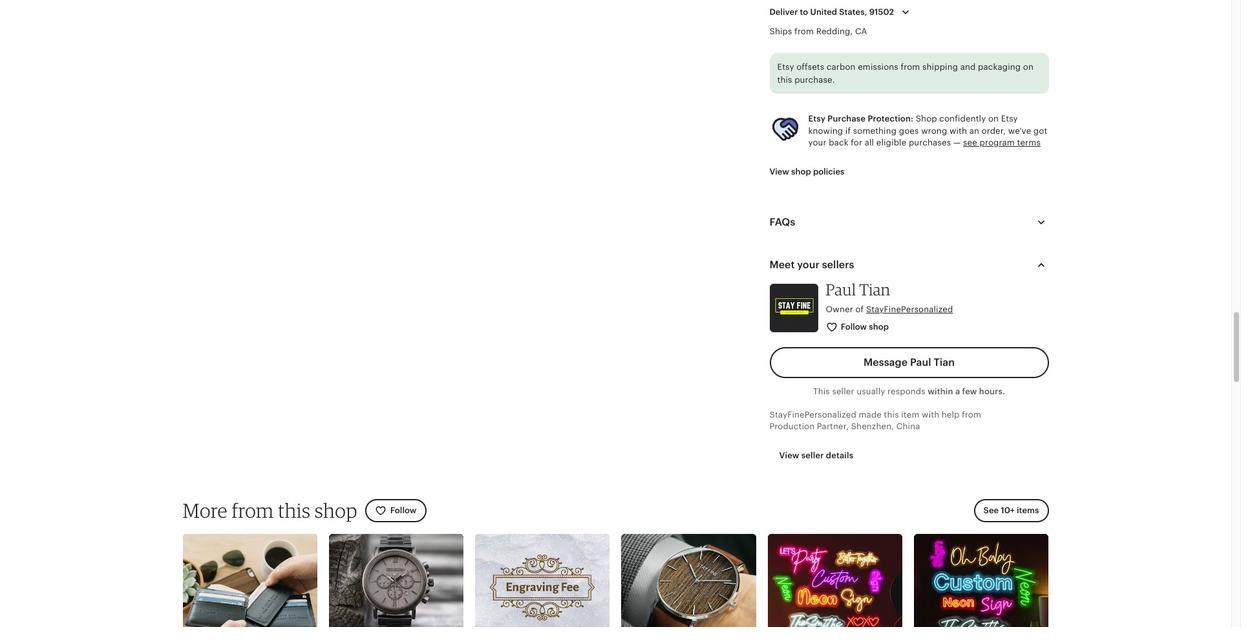 Task type: describe. For each thing, give the bounding box(es) containing it.
shop confidently on etsy knowing if something goes wrong with an order, we've got your back for all eligible purchases —
[[809, 114, 1048, 147]]

all
[[865, 138, 875, 147]]

hours.
[[980, 387, 1006, 396]]

see program terms
[[964, 138, 1041, 147]]

etsy for etsy offsets carbon emissions from shipping and packaging on this purchase.
[[778, 62, 795, 72]]

we've
[[1009, 126, 1032, 136]]

anniversary gift for him,wood watch,personalized watch,engraved watch,wooden watch,groomsmen watch,mens watch,boyfriend gift,gift for dad image
[[329, 534, 464, 627]]

follow shop link
[[817, 316, 900, 339]]

deliver
[[770, 7, 798, 17]]

if
[[846, 126, 851, 136]]

on inside shop confidently on etsy knowing if something goes wrong with an order, we've got your back for all eligible purchases —
[[989, 114, 999, 124]]

message paul tian
[[864, 356, 955, 369]]

view for view seller details
[[780, 451, 800, 461]]

shop for view
[[792, 167, 812, 177]]

paul tian owner of stayfinepersonalized
[[826, 280, 954, 314]]

1 custom name neon signs for wedding gift,aesthetic home decor,romantic gift,neon light for bedroom,bathroom wall decor,birthday gift for her image from the left
[[768, 534, 903, 627]]

etsy purchase protection:
[[809, 114, 914, 124]]

tian inside button
[[934, 356, 955, 369]]

ships
[[770, 27, 793, 36]]

program
[[980, 138, 1015, 147]]

shop
[[916, 114, 938, 124]]

view seller details link
[[770, 445, 864, 468]]

owner
[[826, 305, 854, 314]]

eligible
[[877, 138, 907, 147]]

etsy inside shop confidently on etsy knowing if something goes wrong with an order, we've got your back for all eligible purchases —
[[1002, 114, 1019, 124]]

help
[[942, 410, 960, 420]]

meet
[[770, 259, 795, 271]]

follow link
[[365, 499, 426, 522]]

see 10+ items link
[[974, 499, 1049, 522]]

china
[[897, 422, 921, 432]]

production
[[770, 422, 815, 432]]

view for view shop policies
[[770, 167, 790, 177]]

an
[[970, 126, 980, 136]]

paul inside button
[[911, 356, 932, 369]]

meet your sellers button
[[758, 250, 1061, 281]]

packaging
[[979, 62, 1021, 72]]

order,
[[982, 126, 1006, 136]]

purchases
[[909, 138, 951, 147]]

on inside etsy offsets carbon emissions from shipping and packaging on this purchase.
[[1024, 62, 1034, 72]]

something
[[854, 126, 897, 136]]

united
[[811, 7, 838, 17]]

stayfinepersonalized inside paul tian owner of stayfinepersonalized
[[867, 305, 954, 314]]

of
[[856, 305, 864, 314]]

within
[[928, 387, 954, 396]]

back
[[829, 138, 849, 147]]

shop for follow
[[869, 322, 889, 332]]

this for more from this shop
[[278, 498, 311, 522]]

seller for details
[[802, 451, 824, 461]]

see
[[984, 505, 999, 515]]

from down to
[[795, 27, 814, 36]]

91502
[[870, 7, 895, 17]]

emissions
[[858, 62, 899, 72]]

knowing
[[809, 126, 844, 136]]

message
[[864, 356, 908, 369]]

from right more
[[232, 498, 274, 522]]

confidently
[[940, 114, 987, 124]]

deliver to united states, 91502
[[770, 7, 895, 17]]

purchase.
[[795, 75, 835, 85]]

10+
[[1001, 505, 1015, 515]]

paul tian image
[[770, 284, 818, 333]]

from inside etsy offsets carbon emissions from shipping and packaging on this purchase.
[[901, 62, 921, 72]]

states,
[[840, 7, 868, 17]]



Task type: locate. For each thing, give the bounding box(es) containing it.
shenzhen,
[[852, 422, 895, 432]]

this inside stayfinepersonalized made this item with help from production partner, shenzhen, china
[[885, 410, 899, 420]]

view left policies
[[770, 167, 790, 177]]

etsy offsets carbon emissions from shipping and packaging on this purchase.
[[778, 62, 1034, 85]]

terms
[[1018, 138, 1041, 147]]

shop left the follow link
[[315, 498, 358, 522]]

stayfinepersonalized
[[867, 305, 954, 314], [770, 410, 857, 420]]

on up order,
[[989, 114, 999, 124]]

1 horizontal spatial with
[[950, 126, 968, 136]]

this
[[778, 75, 793, 85], [885, 410, 899, 420], [278, 498, 311, 522]]

with inside stayfinepersonalized made this item with help from production partner, shenzhen, china
[[922, 410, 940, 420]]

1 vertical spatial your
[[798, 259, 820, 271]]

follow for follow shop
[[841, 322, 867, 332]]

0 horizontal spatial stayfinepersonalized
[[770, 410, 857, 420]]

carbon
[[827, 62, 856, 72]]

goes
[[899, 126, 919, 136]]

see program terms link
[[964, 138, 1041, 147]]

this for stayfinepersonalized made this item with help from production partner, shenzhen, china
[[885, 410, 899, 420]]

view
[[770, 167, 790, 177], [780, 451, 800, 461]]

paul inside paul tian owner of stayfinepersonalized
[[826, 280, 856, 300]]

ships from redding, ca
[[770, 27, 868, 36]]

deliver to united states, 91502 button
[[760, 0, 924, 26]]

paul up owner
[[826, 280, 856, 300]]

items
[[1017, 505, 1040, 515]]

view down production
[[780, 451, 800, 461]]

on right packaging in the right of the page
[[1024, 62, 1034, 72]]

1 vertical spatial view
[[780, 451, 800, 461]]

meet your sellers
[[770, 259, 855, 271]]

0 vertical spatial this
[[778, 75, 793, 85]]

missing engraving fee image
[[475, 534, 610, 627]]

more
[[183, 498, 228, 522]]

1 vertical spatial paul
[[911, 356, 932, 369]]

partner,
[[817, 422, 849, 432]]

wrong
[[922, 126, 948, 136]]

paul up this seller usually responds within a few hours.
[[911, 356, 932, 369]]

for
[[851, 138, 863, 147]]

1 horizontal spatial follow
[[841, 322, 867, 332]]

purchase
[[828, 114, 866, 124]]

from left shipping
[[901, 62, 921, 72]]

1 horizontal spatial on
[[1024, 62, 1034, 72]]

see 10+ items
[[984, 505, 1040, 515]]

message paul tian button
[[770, 347, 1049, 378]]

ca
[[856, 27, 868, 36]]

1 horizontal spatial seller
[[833, 387, 855, 396]]

policies
[[814, 167, 845, 177]]

few
[[963, 387, 978, 396]]

from inside stayfinepersonalized made this item with help from production partner, shenzhen, china
[[962, 410, 982, 420]]

follow for follow
[[391, 505, 417, 515]]

your inside dropdown button
[[798, 259, 820, 271]]

1 vertical spatial with
[[922, 410, 940, 420]]

tian
[[860, 280, 891, 300], [934, 356, 955, 369]]

follow
[[841, 322, 867, 332], [391, 505, 417, 515]]

stayfinepersonalized link
[[867, 305, 954, 314]]

stayfinepersonalized made this item with help from production partner, shenzhen, china
[[770, 410, 982, 432]]

0 horizontal spatial shop
[[315, 498, 358, 522]]

more from this shop
[[183, 498, 358, 522]]

etsy up "we've"
[[1002, 114, 1019, 124]]

0 vertical spatial shop
[[792, 167, 812, 177]]

responds
[[888, 387, 926, 396]]

made
[[859, 410, 882, 420]]

0 vertical spatial on
[[1024, 62, 1034, 72]]

this inside etsy offsets carbon emissions from shipping and packaging on this purchase.
[[778, 75, 793, 85]]

paul
[[826, 280, 856, 300], [911, 356, 932, 369]]

0 vertical spatial with
[[950, 126, 968, 136]]

0 horizontal spatial tian
[[860, 280, 891, 300]]

1 horizontal spatial shop
[[792, 167, 812, 177]]

to
[[800, 7, 809, 17]]

and
[[961, 62, 976, 72]]

with left help
[[922, 410, 940, 420]]

0 vertical spatial paul
[[826, 280, 856, 300]]

follow shop
[[841, 322, 889, 332]]

view shop policies
[[770, 167, 845, 177]]

tian up "of"
[[860, 280, 891, 300]]

view inside button
[[770, 167, 790, 177]]

seller
[[833, 387, 855, 396], [802, 451, 824, 461]]

this seller usually responds within a few hours.
[[814, 387, 1006, 396]]

0 horizontal spatial etsy
[[778, 62, 795, 72]]

etsy up knowing
[[809, 114, 826, 124]]

0 horizontal spatial paul
[[826, 280, 856, 300]]

stayfinepersonalized down meet your sellers dropdown button
[[867, 305, 954, 314]]

0 horizontal spatial this
[[278, 498, 311, 522]]

2 custom name neon signs for wedding gift,aesthetic home decor,romantic gift,neon light for bedroom,bathroom wall decor,birthday gift for her image from the left
[[915, 534, 1049, 627]]

1 horizontal spatial stayfinepersonalized
[[867, 305, 954, 314]]

your right meet
[[798, 259, 820, 271]]

your inside shop confidently on etsy knowing if something goes wrong with an order, we've got your back for all eligible purchases —
[[809, 138, 827, 147]]

faqs button
[[758, 207, 1061, 238]]

item
[[902, 410, 920, 420]]

2 horizontal spatial this
[[885, 410, 899, 420]]

protection:
[[868, 114, 914, 124]]

shop inside button
[[792, 167, 812, 177]]

—
[[954, 138, 961, 147]]

0 vertical spatial your
[[809, 138, 827, 147]]

your
[[809, 138, 827, 147], [798, 259, 820, 271]]

0 vertical spatial tian
[[860, 280, 891, 300]]

seller left details
[[802, 451, 824, 461]]

0 horizontal spatial custom name neon signs for wedding gift,aesthetic home decor,romantic gift,neon light for bedroom,bathroom wall decor,birthday gift for her image
[[768, 534, 903, 627]]

2 vertical spatial shop
[[315, 498, 358, 522]]

1 vertical spatial seller
[[802, 451, 824, 461]]

0 horizontal spatial on
[[989, 114, 999, 124]]

shop left policies
[[792, 167, 812, 177]]

seller for usually
[[833, 387, 855, 396]]

0 vertical spatial stayfinepersonalized
[[867, 305, 954, 314]]

shop down paul tian owner of stayfinepersonalized
[[869, 322, 889, 332]]

with up —
[[950, 126, 968, 136]]

a
[[956, 387, 961, 396]]

tian up the within
[[934, 356, 955, 369]]

on
[[1024, 62, 1034, 72], [989, 114, 999, 124]]

1 horizontal spatial custom name neon signs for wedding gift,aesthetic home decor,romantic gift,neon light for bedroom,bathroom wall decor,birthday gift for her image
[[915, 534, 1049, 627]]

0 vertical spatial view
[[770, 167, 790, 177]]

view seller details
[[780, 451, 854, 461]]

1 horizontal spatial tian
[[934, 356, 955, 369]]

shop
[[792, 167, 812, 177], [869, 322, 889, 332], [315, 498, 358, 522]]

1 vertical spatial stayfinepersonalized
[[770, 410, 857, 420]]

2 horizontal spatial shop
[[869, 322, 889, 332]]

offsets
[[797, 62, 825, 72]]

0 vertical spatial follow
[[841, 322, 867, 332]]

with
[[950, 126, 968, 136], [922, 410, 940, 420]]

stayfinepersonalized up the partner,
[[770, 410, 857, 420]]

faqs
[[770, 216, 796, 228]]

this
[[814, 387, 830, 396]]

usually
[[857, 387, 886, 396]]

redding,
[[817, 27, 853, 36]]

tian inside paul tian owner of stayfinepersonalized
[[860, 280, 891, 300]]

sellers
[[822, 259, 855, 271]]

from
[[795, 27, 814, 36], [901, 62, 921, 72], [962, 410, 982, 420], [232, 498, 274, 522]]

1 vertical spatial on
[[989, 114, 999, 124]]

custom name neon signs for wedding gift,aesthetic home decor,romantic gift,neon light for bedroom,bathroom wall decor,birthday gift for her image
[[768, 534, 903, 627], [915, 534, 1049, 627]]

0 horizontal spatial follow
[[391, 505, 417, 515]]

seller right this
[[833, 387, 855, 396]]

personalized wallet with removable id windows,mens wallet,engraved wallet,leather wallet,custom wallet,gift for men,anniversary gift for him image
[[183, 534, 317, 627]]

stayfinepersonalized inside stayfinepersonalized made this item with help from production partner, shenzhen, china
[[770, 410, 857, 420]]

2 vertical spatial this
[[278, 498, 311, 522]]

with inside shop confidently on etsy knowing if something goes wrong with an order, we've got your back for all eligible purchases —
[[950, 126, 968, 136]]

etsy inside etsy offsets carbon emissions from shipping and packaging on this purchase.
[[778, 62, 795, 72]]

your down knowing
[[809, 138, 827, 147]]

1 horizontal spatial etsy
[[809, 114, 826, 124]]

details
[[826, 451, 854, 461]]

shipping
[[923, 62, 959, 72]]

2 horizontal spatial etsy
[[1002, 114, 1019, 124]]

etsy left offsets
[[778, 62, 795, 72]]

view shop policies button
[[760, 160, 855, 184]]

see
[[964, 138, 978, 147]]

1 vertical spatial tian
[[934, 356, 955, 369]]

0 horizontal spatial with
[[922, 410, 940, 420]]

wood watch,wooden watch,mens watch,groomsmen watch,personalized watch,engraved watch,engraved wooden watch,personalized wood watch image
[[622, 534, 757, 627]]

got
[[1034, 126, 1048, 136]]

0 horizontal spatial seller
[[802, 451, 824, 461]]

0 vertical spatial seller
[[833, 387, 855, 396]]

1 vertical spatial follow
[[391, 505, 417, 515]]

1 vertical spatial this
[[885, 410, 899, 420]]

1 vertical spatial shop
[[869, 322, 889, 332]]

1 horizontal spatial this
[[778, 75, 793, 85]]

1 horizontal spatial paul
[[911, 356, 932, 369]]

etsy
[[778, 62, 795, 72], [809, 114, 826, 124], [1002, 114, 1019, 124]]

etsy for etsy purchase protection:
[[809, 114, 826, 124]]

from right help
[[962, 410, 982, 420]]



Task type: vqa. For each thing, say whether or not it's contained in the screenshot.
the right StayFinePersonalized
yes



